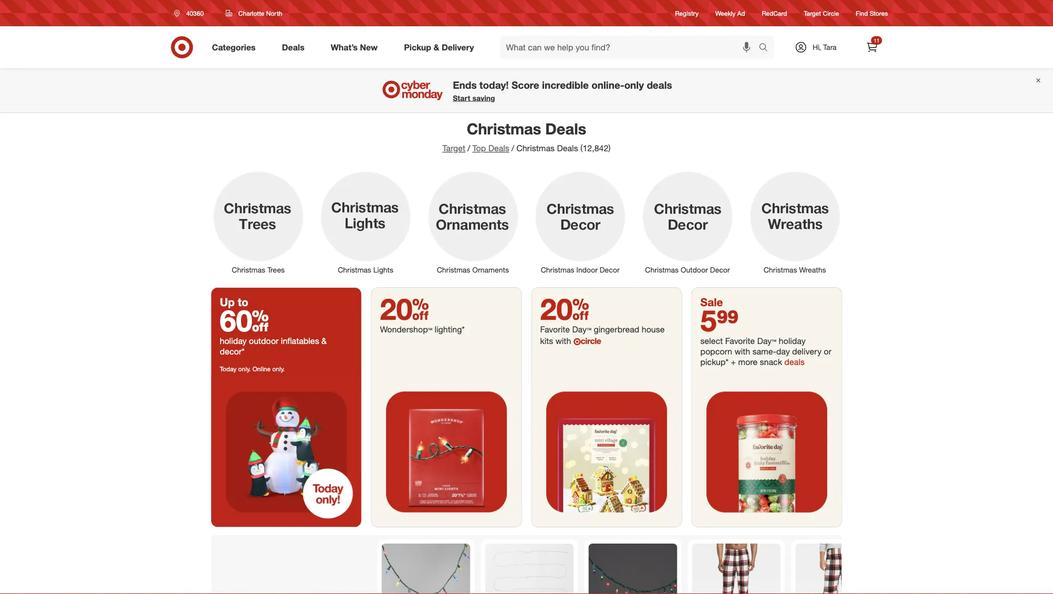 Task type: vqa. For each thing, say whether or not it's contained in the screenshot.
Same in the right of the page
no



Task type: describe. For each thing, give the bounding box(es) containing it.
pickup & delivery link
[[395, 36, 487, 59]]

40360 button
[[167, 4, 215, 23]]

5 99
[[701, 303, 739, 338]]

5
[[701, 303, 717, 338]]

christmas for lights
[[338, 265, 371, 274]]

1 only. from the left
[[238, 365, 251, 373]]

registry
[[675, 9, 699, 17]]

charlotte north
[[238, 9, 282, 17]]

circle
[[823, 9, 839, 17]]

christmas for outdoor
[[645, 265, 679, 274]]

(12,842)
[[581, 143, 611, 153]]

30ct battery operated led christmas dewdrop fairy string lights warm white with silver wire - wondershop™ image
[[485, 544, 574, 594]]

search
[[754, 43, 779, 53]]

hi,
[[813, 43, 821, 52]]

outdoor
[[249, 336, 279, 346]]

christmas indoor decor
[[541, 265, 620, 274]]

christmas deals target / top deals / christmas deals (12,842)
[[443, 119, 611, 153]]

2 / from the left
[[512, 143, 514, 153]]

™ for 20
[[428, 324, 432, 334]]

indoor
[[576, 265, 598, 274]]

deals inside ends today! score incredible online-only deals start saving
[[647, 79, 672, 91]]

what's
[[331, 42, 358, 52]]

deals down north
[[282, 42, 305, 52]]

new
[[360, 42, 378, 52]]

99
[[717, 303, 739, 338]]

deals link
[[273, 36, 318, 59]]

20 wondershop ™ lighting*
[[380, 291, 465, 334]]

ends today! score incredible online-only deals start saving
[[453, 79, 672, 103]]

select
[[701, 336, 723, 346]]

deals left (12,842)
[[557, 143, 578, 153]]

to
[[238, 295, 248, 309]]

today!
[[480, 79, 509, 91]]

™ for favorite
[[587, 324, 592, 334]]

find stores
[[856, 9, 888, 17]]

cyber monday target deals image
[[381, 78, 445, 103]]

redcard
[[762, 9, 787, 17]]

christmas lights link
[[312, 168, 419, 275]]

christmas lights
[[338, 265, 393, 274]]

top
[[473, 143, 486, 153]]

trees
[[267, 265, 285, 274]]

with inside gingerbread house kits with
[[556, 336, 571, 346]]

pickup*
[[701, 357, 729, 367]]

stores
[[870, 9, 888, 17]]

redcard link
[[762, 9, 787, 18]]

incredible
[[542, 79, 589, 91]]

pickup & delivery
[[404, 42, 474, 52]]

christmas trees link
[[205, 168, 312, 275]]

only
[[624, 79, 644, 91]]

target inside christmas deals target / top deals / christmas deals (12,842)
[[443, 143, 466, 153]]

day
[[776, 346, 790, 356]]

christmas for indoor
[[541, 265, 574, 274]]

favorite day ™
[[540, 324, 592, 334]]

holiday for decor*
[[220, 336, 247, 346]]

11 link
[[861, 36, 884, 59]]

today only! image
[[211, 377, 361, 527]]

weekly
[[716, 9, 736, 17]]

find stores link
[[856, 9, 888, 18]]

decor*
[[220, 346, 245, 356]]

start
[[453, 93, 470, 103]]

charlotte north button
[[219, 4, 289, 23]]

2 horizontal spatial ™
[[772, 336, 777, 346]]

& inside the holiday outdoor inflatables & decor*
[[322, 336, 327, 346]]

1 horizontal spatial &
[[434, 42, 439, 52]]

40360
[[186, 9, 204, 17]]

kits
[[540, 336, 553, 346]]

target link
[[443, 143, 466, 153]]

christmas for deals
[[467, 119, 541, 138]]

pickup
[[404, 42, 431, 52]]

target circle link
[[804, 9, 839, 18]]

100ct led smooth mini christmas string lights with green wire - wondershop™ image
[[382, 544, 470, 594]]

find
[[856, 9, 868, 17]]

saving
[[473, 93, 495, 103]]

What can we help you find? suggestions appear below search field
[[500, 36, 762, 59]]

sale
[[701, 295, 723, 309]]

deals up (12,842)
[[545, 119, 586, 138]]

gingerbread
[[594, 324, 640, 334]]

outdoor
[[681, 265, 708, 274]]

christmas wreaths link
[[741, 168, 849, 275]]

delivery
[[442, 42, 474, 52]]

hi, tara
[[813, 43, 837, 52]]

christmas for wreaths
[[764, 265, 797, 274]]

men's buffalo check fleece matching family pajama pants - wondershop™ black image
[[692, 544, 781, 594]]



Task type: locate. For each thing, give the bounding box(es) containing it.
house
[[642, 324, 665, 334]]

20 down the lights at the top left of page
[[380, 291, 429, 327]]

20 up kits
[[540, 291, 589, 327]]

1 20 from the left
[[380, 291, 429, 327]]

1 vertical spatial favorite
[[725, 336, 755, 346]]

christmas ornaments link
[[419, 168, 527, 275]]

1 horizontal spatial only.
[[272, 365, 285, 373]]

decor right "outdoor"
[[710, 265, 730, 274]]

holiday inside holiday popcorn with same-day delivery or pickup* + more snack
[[779, 336, 806, 346]]

0 vertical spatial &
[[434, 42, 439, 52]]

inflatables
[[281, 336, 319, 346]]

charlotte
[[238, 9, 264, 17]]

™ inside 20 wondershop ™ lighting*
[[428, 324, 432, 334]]

/ right top deals link
[[512, 143, 514, 153]]

target inside target circle link
[[804, 9, 821, 17]]

1 horizontal spatial with
[[735, 346, 750, 356]]

christmas wreaths
[[764, 265, 826, 274]]

™ left "lighting*"
[[428, 324, 432, 334]]

christmas left the lights at the top left of page
[[338, 265, 371, 274]]

20 for 20 wondershop ™ lighting*
[[380, 291, 429, 327]]

target circle
[[804, 9, 839, 17]]

or
[[824, 346, 832, 356]]

decor for christmas indoor decor
[[600, 265, 620, 274]]

1 horizontal spatial decor
[[710, 265, 730, 274]]

favorite up the +
[[725, 336, 755, 346]]

0 horizontal spatial decor
[[600, 265, 620, 274]]

0 horizontal spatial only.
[[238, 365, 251, 373]]

0 horizontal spatial holiday
[[220, 336, 247, 346]]

christmas trees
[[232, 265, 285, 274]]

north
[[266, 9, 282, 17]]

™ up circle
[[587, 324, 592, 334]]

delivery
[[792, 346, 822, 356]]

snack
[[760, 357, 782, 367]]

holiday up decor*
[[220, 336, 247, 346]]

today
[[220, 365, 237, 373]]

today only. online only.
[[220, 365, 285, 373]]

christmas outdoor decor link
[[634, 168, 741, 275]]

wreaths
[[799, 265, 826, 274]]

circle
[[581, 336, 601, 346]]

christmas left "outdoor"
[[645, 265, 679, 274]]

christmas for trees
[[232, 265, 265, 274]]

christmas for ornaments
[[437, 265, 470, 274]]

favorite up kits
[[540, 324, 570, 334]]

™
[[428, 324, 432, 334], [587, 324, 592, 334], [772, 336, 777, 346]]

holiday
[[220, 336, 247, 346], [779, 336, 806, 346]]

wondershop
[[380, 324, 428, 334]]

online
[[253, 365, 271, 373]]

day up same-
[[757, 336, 772, 346]]

20 inside 20 wondershop ™ lighting*
[[380, 291, 429, 327]]

with inside holiday popcorn with same-day delivery or pickup* + more snack
[[735, 346, 750, 356]]

deals down day
[[785, 357, 805, 367]]

2 holiday from the left
[[779, 336, 806, 346]]

lighting*
[[435, 324, 465, 334]]

1 horizontal spatial deals
[[785, 357, 805, 367]]

up to
[[220, 295, 248, 309]]

christmas left wreaths
[[764, 265, 797, 274]]

christmas right top deals link
[[517, 143, 555, 153]]

1 horizontal spatial day
[[757, 336, 772, 346]]

deals
[[647, 79, 672, 91], [785, 357, 805, 367]]

score
[[512, 79, 539, 91]]

1 horizontal spatial /
[[512, 143, 514, 153]]

&
[[434, 42, 439, 52], [322, 336, 327, 346]]

0 horizontal spatial &
[[322, 336, 327, 346]]

only. right today
[[238, 365, 251, 373]]

decor right indoor
[[600, 265, 620, 274]]

1 vertical spatial target
[[443, 143, 466, 153]]

christmas left indoor
[[541, 265, 574, 274]]

top deals link
[[473, 143, 510, 153]]

0 horizontal spatial ™
[[428, 324, 432, 334]]

favorite
[[540, 324, 570, 334], [725, 336, 755, 346]]

0 horizontal spatial day
[[572, 324, 587, 334]]

2 20 from the left
[[540, 291, 589, 327]]

+
[[731, 357, 736, 367]]

select favorite day ™
[[701, 336, 777, 346]]

/ left top
[[468, 143, 470, 153]]

0 horizontal spatial with
[[556, 336, 571, 346]]

2 decor from the left
[[710, 265, 730, 274]]

decor for christmas outdoor decor
[[710, 265, 730, 274]]

up
[[220, 295, 235, 309]]

0 horizontal spatial 20
[[380, 291, 429, 327]]

deals right top
[[488, 143, 510, 153]]

target
[[804, 9, 821, 17], [443, 143, 466, 153]]

20
[[380, 291, 429, 327], [540, 291, 589, 327]]

christmas up top deals link
[[467, 119, 541, 138]]

categories
[[212, 42, 256, 52]]

0 horizontal spatial target
[[443, 143, 466, 153]]

1 holiday from the left
[[220, 336, 247, 346]]

what's new link
[[322, 36, 391, 59]]

holiday up day
[[779, 336, 806, 346]]

0 vertical spatial deals
[[647, 79, 672, 91]]

online-
[[592, 79, 624, 91]]

2 only. from the left
[[272, 365, 285, 373]]

categories link
[[203, 36, 269, 59]]

christmas
[[467, 119, 541, 138], [517, 143, 555, 153], [232, 265, 265, 274], [338, 265, 371, 274], [437, 265, 470, 274], [541, 265, 574, 274], [645, 265, 679, 274], [764, 265, 797, 274]]

1 vertical spatial deals
[[785, 357, 805, 367]]

same-
[[753, 346, 776, 356]]

0 vertical spatial day
[[572, 324, 587, 334]]

™ up day
[[772, 336, 777, 346]]

& right pickup
[[434, 42, 439, 52]]

1 horizontal spatial ™
[[587, 324, 592, 334]]

ornaments
[[472, 265, 509, 274]]

weekly ad
[[716, 9, 745, 17]]

ends
[[453, 79, 477, 91]]

1 horizontal spatial 20
[[540, 291, 589, 327]]

christmas ornaments
[[437, 265, 509, 274]]

holiday for day
[[779, 336, 806, 346]]

& right inflatables
[[322, 336, 327, 346]]

1 horizontal spatial target
[[804, 9, 821, 17]]

only. right online in the bottom left of the page
[[272, 365, 285, 373]]

1 vertical spatial &
[[322, 336, 327, 346]]

popcorn
[[701, 346, 732, 356]]

0 vertical spatial target
[[804, 9, 821, 17]]

11
[[874, 37, 880, 44]]

what's new
[[331, 42, 378, 52]]

gingerbread house kits with
[[540, 324, 665, 346]]

0 horizontal spatial deals
[[647, 79, 672, 91]]

deals right only
[[647, 79, 672, 91]]

day up circle
[[572, 324, 587, 334]]

women's buffalo check fleece matching family pajama pants - wondershop™ black image
[[796, 544, 884, 594]]

holiday popcorn with same-day delivery or pickup* + more snack
[[701, 336, 832, 367]]

christmas left trees
[[232, 265, 265, 274]]

1 decor from the left
[[600, 265, 620, 274]]

christmas indoor decor link
[[527, 168, 634, 275]]

60
[[220, 303, 269, 338]]

1 / from the left
[[468, 143, 470, 153]]

day
[[572, 324, 587, 334], [757, 336, 772, 346]]

20 for 20
[[540, 291, 589, 327]]

target left circle
[[804, 9, 821, 17]]

christmas outdoor decor
[[645, 265, 730, 274]]

1 horizontal spatial favorite
[[725, 336, 755, 346]]

decor
[[600, 265, 620, 274], [710, 265, 730, 274]]

holiday inside the holiday outdoor inflatables & decor*
[[220, 336, 247, 346]]

weekly ad link
[[716, 9, 745, 18]]

registry link
[[675, 9, 699, 18]]

lights
[[373, 265, 393, 274]]

target left top
[[443, 143, 466, 153]]

christmas left the ornaments
[[437, 265, 470, 274]]

tara
[[823, 43, 837, 52]]

more
[[738, 357, 758, 367]]

0 horizontal spatial favorite
[[540, 324, 570, 334]]

0 vertical spatial favorite
[[540, 324, 570, 334]]

100ct incandescent smooth mini christmas string lights multicolor with green wire - wondershop™ image
[[589, 544, 677, 594]]

/
[[468, 143, 470, 153], [512, 143, 514, 153]]

1 vertical spatial day
[[757, 336, 772, 346]]

holiday outdoor inflatables & decor*
[[220, 336, 327, 356]]

0 horizontal spatial /
[[468, 143, 470, 153]]

with down favorite day ™
[[556, 336, 571, 346]]

with down select favorite day ™
[[735, 346, 750, 356]]

carousel region
[[211, 535, 889, 594]]

1 horizontal spatial holiday
[[779, 336, 806, 346]]



